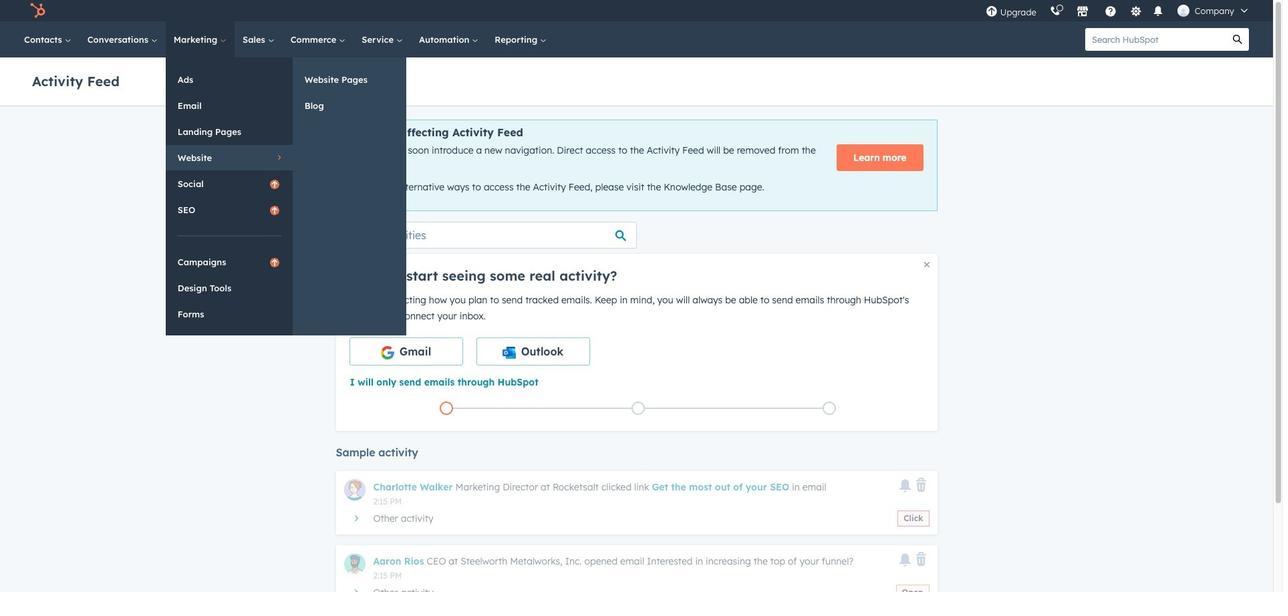 Task type: vqa. For each thing, say whether or not it's contained in the screenshot.
Search Activities SEARCH BOX
yes



Task type: describe. For each thing, give the bounding box(es) containing it.
Search HubSpot search field
[[1085, 28, 1226, 51]]

Search activities search field
[[336, 222, 637, 248]]

close image
[[924, 262, 929, 267]]

marketing menu
[[166, 57, 406, 336]]

marketplaces image
[[1077, 6, 1089, 18]]



Task type: locate. For each thing, give the bounding box(es) containing it.
jacob simon image
[[1178, 5, 1190, 17]]

menu
[[979, 0, 1257, 21]]

onboarding.steps.sendtrackedemailingmail.title image
[[635, 405, 641, 413]]

list
[[351, 399, 925, 418]]

onboarding.steps.finalstep.title image
[[826, 405, 833, 413]]

None checkbox
[[476, 337, 590, 365]]

None checkbox
[[349, 337, 463, 365]]



